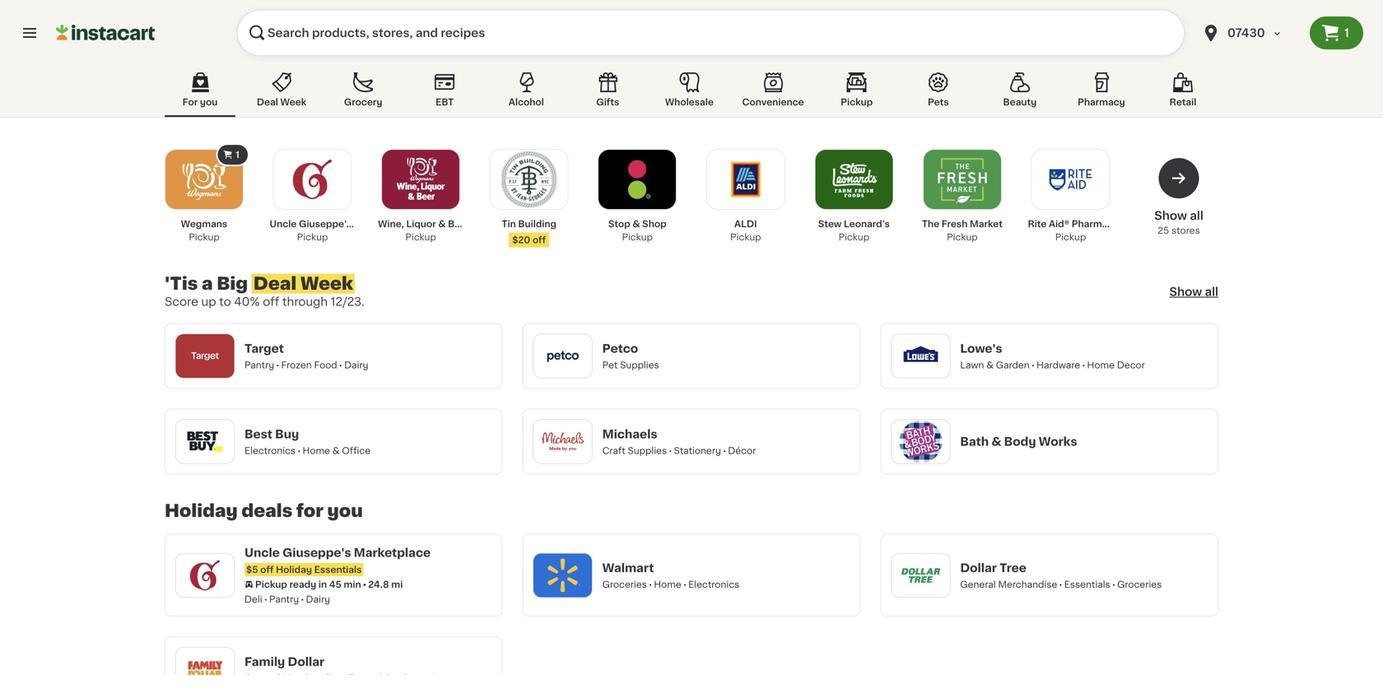 Task type: vqa. For each thing, say whether or not it's contained in the screenshot.
or within the ½ cup shredded asadero, queso quesadilla, Chihuahua or Monterey Jack cheese, divided SE GROCERS Fancy Shredded Cheddar & Monterey Jack Blend Natural Cheese
no



Task type: locate. For each thing, give the bounding box(es) containing it.
0 vertical spatial pantry
[[245, 361, 274, 370]]

ebt
[[436, 98, 454, 107]]

off
[[533, 236, 546, 245], [263, 296, 279, 308], [260, 565, 274, 574]]

uncle
[[270, 219, 297, 229], [245, 547, 280, 559]]

dollar up 'general'
[[961, 562, 997, 574]]

family dollar logo image
[[184, 648, 226, 675]]

week inside 'tis a big deal week score up to 40% off through 12/23.
[[300, 275, 353, 292]]

you inside button
[[200, 98, 218, 107]]

body
[[1004, 436, 1037, 448]]

shop
[[643, 219, 667, 229]]

deals
[[242, 502, 293, 520]]

dollar right family
[[288, 656, 325, 668]]

pantry inside "target pantry frozen food dairy"
[[245, 361, 274, 370]]

off inside tin building $20 off
[[533, 236, 546, 245]]

off down building
[[533, 236, 546, 245]]

1 vertical spatial you
[[327, 502, 363, 520]]

pantry down target
[[245, 361, 274, 370]]

market
[[970, 219, 1003, 229]]

ebt button
[[409, 69, 480, 117]]

pickup down shop
[[622, 233, 653, 242]]

the
[[922, 219, 940, 229]]

wine, liquor & beer at montvale wegmans image
[[393, 152, 449, 208]]

decor
[[1117, 361, 1145, 370]]

week up 12/23. on the left
[[300, 275, 353, 292]]

pickup ready in 45 min
[[255, 580, 361, 589]]

2 marketplace from the top
[[354, 547, 431, 559]]

retail button
[[1148, 69, 1219, 117]]

bath & body works
[[961, 436, 1078, 448]]

pharmacy
[[1078, 98, 1126, 107], [1072, 219, 1120, 229]]

0 vertical spatial you
[[200, 98, 218, 107]]

lowe's lawn & garden hardware home decor
[[961, 343, 1145, 370]]

pickup up deli pantry dairy
[[255, 580, 287, 589]]

supplies down petco
[[620, 361, 659, 370]]

0 vertical spatial dairy
[[344, 361, 369, 370]]

rite
[[1028, 219, 1047, 229]]

holiday up ready
[[276, 565, 312, 574]]

0 horizontal spatial you
[[200, 98, 218, 107]]

pets button
[[903, 69, 974, 117]]

pickup down leonard's
[[839, 233, 870, 242]]

pharmacy inside button
[[1078, 98, 1126, 107]]

'tis
[[165, 275, 198, 292]]

tin building image
[[501, 152, 557, 208]]

essentials inside uncle giuseppe's marketplace $5 off holiday essentials
[[314, 565, 362, 574]]

1 vertical spatial home
[[303, 446, 330, 455]]

pickup up stew leonard's image
[[841, 98, 873, 107]]

hardware
[[1037, 361, 1081, 370]]

0 vertical spatial off
[[533, 236, 546, 245]]

michaels craft supplies stationery décor
[[603, 429, 756, 455]]

1 vertical spatial dairy
[[306, 595, 330, 604]]

0 vertical spatial all
[[1190, 210, 1204, 222]]

all for show all 25 stores
[[1190, 210, 1204, 222]]

dollar
[[961, 562, 997, 574], [288, 656, 325, 668]]

uncle inside uncle giuseppe's marketplace $5 off holiday essentials
[[245, 547, 280, 559]]

0 vertical spatial essentials
[[314, 565, 362, 574]]

pickup down aid®
[[1056, 233, 1086, 242]]

to
[[219, 296, 231, 308]]

home left decor
[[1088, 361, 1115, 370]]

dairy right food
[[344, 361, 369, 370]]

0 horizontal spatial all
[[1190, 210, 1204, 222]]

0 horizontal spatial 1
[[236, 150, 240, 159]]

big
[[217, 275, 248, 292]]

0 horizontal spatial electronics
[[245, 446, 296, 455]]

groceries inside walmart groceries home electronics
[[603, 580, 647, 589]]

1 vertical spatial giuseppe's
[[283, 547, 351, 559]]

wegmans pickup
[[181, 219, 227, 242]]

&
[[633, 219, 640, 229], [987, 361, 994, 370], [992, 436, 1002, 448], [333, 446, 340, 455]]

merchandise
[[999, 580, 1058, 589]]

giuseppe's inside uncle giuseppe's marketplace $5 off holiday essentials
[[283, 547, 351, 559]]

2 vertical spatial home
[[654, 580, 682, 589]]

show inside 'show all 25 stores'
[[1155, 210, 1188, 222]]

giuseppe's inside 'uncle giuseppe's marketplace pickup'
[[299, 219, 352, 229]]

supplies inside michaels craft supplies stationery décor
[[628, 446, 667, 455]]

pickup inside button
[[841, 98, 873, 107]]

marketplace down wine, liquor & beer at montvale wegmans image
[[354, 219, 413, 229]]

marketplace for uncle giuseppe's marketplace pickup
[[354, 219, 413, 229]]

off right '$5'
[[260, 565, 274, 574]]

supplies
[[620, 361, 659, 370], [628, 446, 667, 455]]

1 vertical spatial dollar
[[288, 656, 325, 668]]

0 vertical spatial dollar
[[961, 562, 997, 574]]

0 horizontal spatial holiday
[[165, 502, 238, 520]]

1 horizontal spatial groceries
[[1118, 580, 1162, 589]]

home down walmart
[[654, 580, 682, 589]]

0 horizontal spatial essentials
[[314, 565, 362, 574]]

0 vertical spatial week
[[280, 98, 307, 107]]

home inside "lowe's lawn & garden hardware home decor"
[[1088, 361, 1115, 370]]

deal week button
[[246, 69, 317, 117]]

essentials right merchandise
[[1065, 580, 1111, 589]]

pharmacy inside rite aid® pharmacy pickup
[[1072, 219, 1120, 229]]

1 vertical spatial uncle
[[245, 547, 280, 559]]

gifts button
[[573, 69, 643, 117]]

stew leonard's image
[[826, 152, 882, 208]]

pickup down uncle giuseppe's marketplace image
[[297, 233, 328, 242]]

1 vertical spatial off
[[263, 296, 279, 308]]

0 horizontal spatial dollar
[[288, 656, 325, 668]]

1 horizontal spatial home
[[654, 580, 682, 589]]

dairy
[[344, 361, 369, 370], [306, 595, 330, 604]]

mi
[[391, 580, 403, 589]]

dollar tree general merchandise essentials groceries
[[961, 562, 1162, 589]]

deal inside button
[[257, 98, 278, 107]]

1 inside tab panel
[[236, 150, 240, 159]]

dairy inside "target pantry frozen food dairy"
[[344, 361, 369, 370]]

michaels
[[603, 429, 658, 440]]

0 vertical spatial supplies
[[620, 361, 659, 370]]

show all
[[1170, 286, 1219, 298]]

min
[[344, 580, 361, 589]]

pickup down fresh on the top of the page
[[947, 233, 978, 242]]

giuseppe's down uncle giuseppe's marketplace image
[[299, 219, 352, 229]]

1 groceries from the left
[[603, 580, 647, 589]]

& left office on the left
[[333, 446, 340, 455]]

pickup inside stew leonard's pickup
[[839, 233, 870, 242]]

0 horizontal spatial dairy
[[306, 595, 330, 604]]

1 button
[[1310, 16, 1364, 49]]

1 horizontal spatial all
[[1205, 286, 1219, 298]]

essentials up 45
[[314, 565, 362, 574]]

1 vertical spatial deal
[[253, 275, 297, 292]]

uncle up '$5'
[[245, 547, 280, 559]]

pharmacy right aid®
[[1072, 219, 1120, 229]]

0 vertical spatial electronics
[[245, 446, 296, 455]]

pickup link
[[378, 149, 464, 244]]

all inside the show all popup button
[[1205, 286, 1219, 298]]

1 vertical spatial all
[[1205, 286, 1219, 298]]

dairy down 'in'
[[306, 595, 330, 604]]

a
[[202, 275, 213, 292]]

stop & shop image
[[610, 152, 666, 208]]

1 horizontal spatial electronics
[[689, 580, 740, 589]]

1 horizontal spatial essentials
[[1065, 580, 1111, 589]]

ready
[[290, 580, 316, 589]]

all
[[1190, 210, 1204, 222], [1205, 286, 1219, 298]]

& inside best buy electronics home & office
[[333, 446, 340, 455]]

0 vertical spatial pharmacy
[[1078, 98, 1126, 107]]

pickup down wegmans
[[189, 233, 220, 242]]

the fresh market pickup
[[922, 219, 1003, 242]]

1 horizontal spatial 1
[[1345, 27, 1350, 39]]

'tis a big deal week score up to 40% off through 12/23.
[[165, 275, 365, 308]]

1 vertical spatial show
[[1170, 286, 1203, 298]]

week left grocery
[[280, 98, 307, 107]]

deal up 40%
[[253, 275, 297, 292]]

0 horizontal spatial home
[[303, 446, 330, 455]]

1 vertical spatial essentials
[[1065, 580, 1111, 589]]

holiday
[[165, 502, 238, 520], [276, 565, 312, 574]]

home inside best buy electronics home & office
[[303, 446, 330, 455]]

marketplace up mi
[[354, 547, 431, 559]]

2 horizontal spatial home
[[1088, 361, 1115, 370]]

1 horizontal spatial dairy
[[344, 361, 369, 370]]

stationery
[[674, 446, 721, 455]]

0 vertical spatial deal
[[257, 98, 278, 107]]

stop
[[609, 219, 631, 229]]

1 marketplace from the top
[[354, 219, 413, 229]]

off inside 'tis a big deal week score up to 40% off through 12/23.
[[263, 296, 279, 308]]

craft
[[603, 446, 626, 455]]

1 vertical spatial pharmacy
[[1072, 219, 1120, 229]]

marketplace inside uncle giuseppe's marketplace $5 off holiday essentials
[[354, 547, 431, 559]]

45
[[329, 580, 342, 589]]

None search field
[[237, 10, 1185, 56]]

marketplace
[[354, 219, 413, 229], [354, 547, 431, 559]]

0 vertical spatial marketplace
[[354, 219, 413, 229]]

office
[[342, 446, 371, 455]]

tab panel
[[156, 143, 1227, 675]]

1 vertical spatial 1
[[236, 150, 240, 159]]

1 horizontal spatial dollar
[[961, 562, 997, 574]]

pickup inside wegmans pickup
[[189, 233, 220, 242]]

stew
[[819, 219, 842, 229]]

1 vertical spatial week
[[300, 275, 353, 292]]

week
[[280, 98, 307, 107], [300, 275, 353, 292]]

0 vertical spatial 1
[[1345, 27, 1350, 39]]

0 horizontal spatial groceries
[[603, 580, 647, 589]]

target
[[245, 343, 284, 355]]

all inside 'show all 25 stores'
[[1190, 210, 1204, 222]]

show inside popup button
[[1170, 286, 1203, 298]]

lawn
[[961, 361, 984, 370]]

1 vertical spatial supplies
[[628, 446, 667, 455]]

1 horizontal spatial holiday
[[276, 565, 312, 574]]

uncle inside 'uncle giuseppe's marketplace pickup'
[[270, 219, 297, 229]]

electronics
[[245, 446, 296, 455], [689, 580, 740, 589]]

& right the stop
[[633, 219, 640, 229]]

show all button
[[1170, 284, 1219, 300]]

1 vertical spatial electronics
[[689, 580, 740, 589]]

07430 button
[[1192, 10, 1310, 56], [1202, 10, 1300, 56]]

essentials
[[314, 565, 362, 574], [1065, 580, 1111, 589]]

garden
[[996, 361, 1030, 370]]

home left office on the left
[[303, 446, 330, 455]]

2 groceries from the left
[[1118, 580, 1162, 589]]

deal right for you
[[257, 98, 278, 107]]

pantry down ready
[[269, 595, 299, 604]]

pickup inside stop & shop pickup
[[622, 233, 653, 242]]

& inside "lowe's lawn & garden hardware home decor"
[[987, 361, 994, 370]]

0 vertical spatial giuseppe's
[[299, 219, 352, 229]]

deli
[[245, 595, 262, 604]]

show down "stores"
[[1170, 286, 1203, 298]]

best buy logo image
[[184, 420, 226, 463]]

1 inside button
[[1345, 27, 1350, 39]]

fresh
[[942, 219, 968, 229]]

aldi image
[[718, 152, 774, 208]]

holiday up uncle giuseppe's marketplace logo
[[165, 502, 238, 520]]

week inside button
[[280, 98, 307, 107]]

supplies inside petco pet supplies
[[620, 361, 659, 370]]

wegmans image
[[176, 152, 232, 208]]

you
[[200, 98, 218, 107], [327, 502, 363, 520]]

marketplace inside 'uncle giuseppe's marketplace pickup'
[[354, 219, 413, 229]]

giuseppe's up 'in'
[[283, 547, 351, 559]]

stores
[[1172, 226, 1201, 235]]

show
[[1155, 210, 1188, 222], [1170, 286, 1203, 298]]

petco logo image
[[542, 335, 584, 378]]

target pantry frozen food dairy
[[245, 343, 369, 370]]

1 vertical spatial marketplace
[[354, 547, 431, 559]]

pantry
[[245, 361, 274, 370], [269, 595, 299, 604]]

all for show all
[[1205, 286, 1219, 298]]

0 vertical spatial home
[[1088, 361, 1115, 370]]

pharmacy right beauty
[[1078, 98, 1126, 107]]

décor
[[728, 446, 756, 455]]

0 vertical spatial show
[[1155, 210, 1188, 222]]

pharmacy button
[[1066, 69, 1137, 117]]

electronics inside walmart groceries home electronics
[[689, 580, 740, 589]]

uncle down uncle giuseppe's marketplace image
[[270, 219, 297, 229]]

1 vertical spatial pantry
[[269, 595, 299, 604]]

off right 40%
[[263, 296, 279, 308]]

giuseppe's for uncle giuseppe's marketplace $5 off holiday essentials
[[283, 547, 351, 559]]

& right lawn
[[987, 361, 994, 370]]

supplies down michaels on the left bottom
[[628, 446, 667, 455]]

show up 25
[[1155, 210, 1188, 222]]

0 vertical spatial uncle
[[270, 219, 297, 229]]

stop & shop pickup
[[609, 219, 667, 242]]

lowe's logo image
[[900, 335, 942, 378]]

holiday inside uncle giuseppe's marketplace $5 off holiday essentials
[[276, 565, 312, 574]]

1 vertical spatial holiday
[[276, 565, 312, 574]]

2 vertical spatial off
[[260, 565, 274, 574]]

home
[[1088, 361, 1115, 370], [303, 446, 330, 455], [654, 580, 682, 589]]



Task type: describe. For each thing, give the bounding box(es) containing it.
$5
[[246, 565, 258, 574]]

uncle giuseppe's marketplace pickup
[[270, 219, 413, 242]]

24.8 mi
[[368, 580, 403, 589]]

lowe's
[[961, 343, 1003, 355]]

show all 25 stores
[[1155, 210, 1204, 235]]

dollar inside the dollar tree general merchandise essentials groceries
[[961, 562, 997, 574]]

tin building $20 off
[[502, 219, 557, 245]]

in
[[319, 580, 327, 589]]

walmart logo image
[[542, 554, 584, 597]]

pickup inside the fresh market pickup
[[947, 233, 978, 242]]

buy
[[275, 429, 299, 440]]

off inside uncle giuseppe's marketplace $5 off holiday essentials
[[260, 565, 274, 574]]

07430
[[1228, 27, 1266, 39]]

gifts
[[597, 98, 620, 107]]

family dollar
[[245, 656, 325, 668]]

for you button
[[165, 69, 236, 117]]

tab panel containing 'tis a big
[[156, 143, 1227, 675]]

petco pet supplies
[[603, 343, 659, 370]]

uncle giuseppe's marketplace $5 off holiday essentials
[[245, 547, 431, 574]]

marketplace for uncle giuseppe's marketplace $5 off holiday essentials
[[354, 547, 431, 559]]

walmart
[[603, 562, 654, 574]]

alcohol button
[[491, 69, 562, 117]]

for
[[296, 502, 324, 520]]

rite aid® pharmacy pickup
[[1028, 219, 1120, 242]]

building
[[518, 219, 557, 229]]

2 07430 button from the left
[[1202, 10, 1300, 56]]

bath & body works logo image
[[900, 420, 942, 463]]

instacart image
[[56, 23, 155, 43]]

works
[[1039, 436, 1078, 448]]

score
[[165, 296, 198, 308]]

deli pantry dairy
[[245, 595, 330, 604]]

wholesale
[[665, 98, 714, 107]]

24.8
[[368, 580, 389, 589]]

uncle giuseppe's marketplace image
[[285, 152, 341, 208]]

general
[[961, 580, 996, 589]]

petco
[[603, 343, 638, 355]]

pantry for target
[[245, 361, 274, 370]]

target logo image
[[184, 335, 226, 378]]

holiday deals for you
[[165, 502, 363, 520]]

pet
[[603, 361, 618, 370]]

uncle for uncle giuseppe's marketplace pickup
[[270, 219, 297, 229]]

pantry for deli
[[269, 595, 299, 604]]

25
[[1158, 226, 1170, 235]]

1 07430 button from the left
[[1192, 10, 1310, 56]]

& inside stop & shop pickup
[[633, 219, 640, 229]]

best
[[245, 429, 273, 440]]

aldi pickup
[[731, 219, 761, 242]]

bath
[[961, 436, 989, 448]]

family dollar link
[[165, 637, 503, 675]]

for you
[[183, 98, 218, 107]]

aid®
[[1049, 219, 1070, 229]]

convenience button
[[736, 69, 811, 117]]

giuseppe's for uncle giuseppe's marketplace pickup
[[299, 219, 352, 229]]

food
[[314, 361, 337, 370]]

supplies for petco
[[620, 361, 659, 370]]

0 vertical spatial holiday
[[165, 502, 238, 520]]

show for show all
[[1170, 286, 1203, 298]]

deal week
[[257, 98, 307, 107]]

groceries inside the dollar tree general merchandise essentials groceries
[[1118, 580, 1162, 589]]

wegmans
[[181, 219, 227, 229]]

12/23.
[[331, 296, 365, 308]]

supplies for michaels
[[628, 446, 667, 455]]

frozen
[[281, 361, 312, 370]]

retail
[[1170, 98, 1197, 107]]

electronics inside best buy electronics home & office
[[245, 446, 296, 455]]

deal inside 'tis a big deal week score up to 40% off through 12/23.
[[253, 275, 297, 292]]

essentials inside the dollar tree general merchandise essentials groceries
[[1065, 580, 1111, 589]]

bath & body works link
[[881, 409, 1219, 475]]

stew leonard's pickup
[[819, 219, 890, 242]]

convenience
[[742, 98, 804, 107]]

pickup inside rite aid® pharmacy pickup
[[1056, 233, 1086, 242]]

& right the bath
[[992, 436, 1002, 448]]

family
[[245, 656, 285, 668]]

40%
[[234, 296, 260, 308]]

alcohol
[[509, 98, 544, 107]]

up
[[201, 296, 216, 308]]

pickup down aldi
[[731, 233, 761, 242]]

dollar tree logo image
[[900, 554, 942, 597]]

rite aid® pharmacy image
[[1043, 152, 1099, 208]]

$20
[[512, 236, 531, 245]]

uncle for uncle giuseppe's marketplace $5 off holiday essentials
[[245, 547, 280, 559]]

best buy electronics home & office
[[245, 429, 371, 455]]

uncle giuseppe's marketplace logo image
[[184, 554, 226, 597]]

shop categories tab list
[[165, 69, 1219, 117]]

pets
[[928, 98, 949, 107]]

pickup down wine, liquor & beer at montvale wegmans image
[[405, 233, 436, 242]]

the fresh market image
[[935, 152, 991, 208]]

michaels logo image
[[542, 420, 584, 463]]

through
[[282, 296, 328, 308]]

1 horizontal spatial you
[[327, 502, 363, 520]]

wholesale button
[[654, 69, 725, 117]]

home inside walmart groceries home electronics
[[654, 580, 682, 589]]

for
[[183, 98, 198, 107]]

pickup inside 'uncle giuseppe's marketplace pickup'
[[297, 233, 328, 242]]

walmart groceries home electronics
[[603, 562, 740, 589]]

show for show all 25 stores
[[1155, 210, 1188, 222]]

Search field
[[237, 10, 1185, 56]]

pickup button
[[822, 69, 893, 117]]

leonard's
[[844, 219, 890, 229]]



